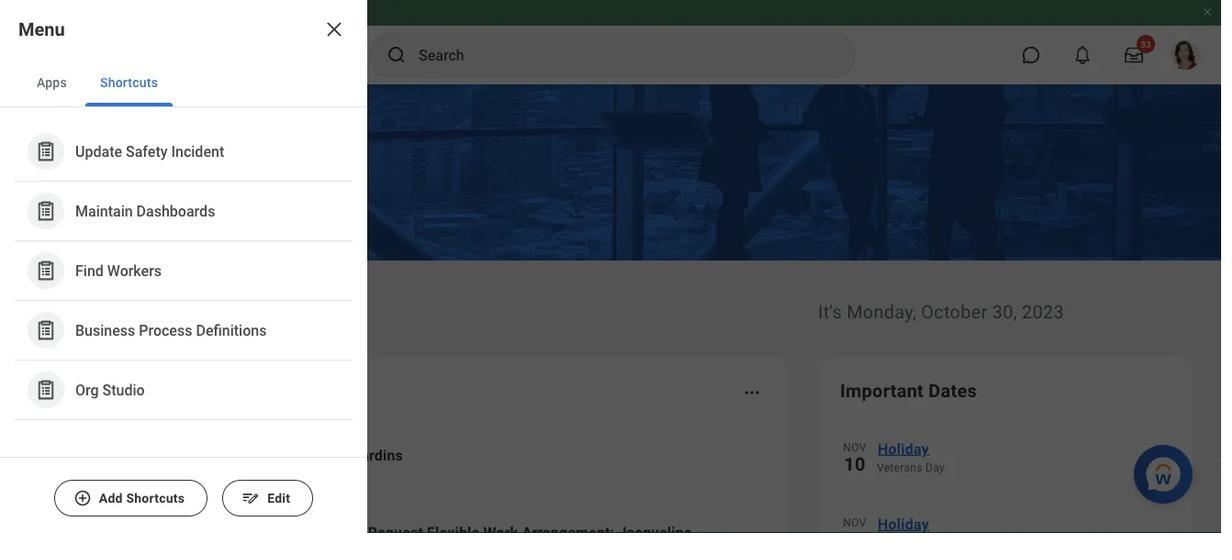 Task type: describe. For each thing, give the bounding box(es) containing it.
day(s)
[[213, 475, 250, 490]]

update safety incident link
[[18, 126, 349, 177]]

started
[[152, 291, 251, 326]]

add shortcuts button
[[54, 480, 208, 517]]

let's get started
[[29, 291, 251, 326]]

nov 10
[[843, 442, 866, 475]]

jacqueline
[[254, 447, 328, 464]]

vaccination:
[[167, 447, 250, 464]]

apps
[[37, 75, 67, 90]]

update safety incident
[[75, 143, 224, 160]]

close environment banner image
[[1202, 6, 1213, 17]]

menu
[[18, 18, 65, 40]]

org
[[75, 381, 99, 399]]

important
[[840, 380, 924, 402]]

org studio link
[[18, 365, 349, 416]]

nov for nov 10
[[843, 442, 866, 455]]

holiday for holiday
[[878, 516, 929, 533]]

edit button
[[222, 480, 313, 517]]

2 holiday button from the top
[[877, 512, 1171, 533]]

nov for nov
[[843, 517, 866, 530]]

clipboard image for find workers
[[34, 259, 57, 282]]

business
[[75, 322, 135, 339]]

process
[[139, 322, 192, 339]]

awaiting your action
[[51, 380, 229, 402]]

3
[[202, 475, 210, 490]]

find
[[75, 262, 104, 279]]

important dates element
[[840, 426, 1171, 533]]

important dates
[[840, 380, 977, 402]]

clipboard image for org studio
[[34, 379, 57, 402]]

monday,
[[847, 301, 916, 323]]

plus circle image
[[73, 489, 92, 508]]

dates
[[929, 380, 977, 402]]

awaiting
[[51, 380, 125, 402]]

update
[[75, 143, 122, 160]]

2023
[[1022, 301, 1064, 323]]

global navigation dialog
[[0, 0, 367, 533]]

add vaccination: jacqueline desjardins
[[136, 447, 403, 464]]

list containing update safety incident
[[0, 107, 367, 435]]

0 vertical spatial shortcuts
[[100, 75, 158, 90]]

my tasks - 3 day(s) ago
[[136, 475, 276, 490]]

30,
[[992, 301, 1017, 323]]

october
[[921, 301, 988, 323]]

clipboard image for maintain dashboards
[[34, 200, 57, 223]]



Task type: locate. For each thing, give the bounding box(es) containing it.
studio
[[102, 381, 145, 399]]

apps button
[[22, 59, 82, 107]]

tab list
[[0, 59, 367, 107]]

tasks
[[157, 475, 192, 490]]

holiday inside holiday veterans day
[[878, 440, 929, 458]]

0 vertical spatial nov
[[843, 442, 866, 455]]

safety
[[126, 143, 168, 160]]

holiday veterans day
[[877, 440, 945, 475]]

1 nov from the top
[[843, 442, 866, 455]]

holiday button
[[877, 437, 1171, 461], [877, 512, 1171, 533]]

clipboard image left update
[[34, 140, 57, 163]]

notifications large image
[[1073, 46, 1092, 64]]

3 clipboard image from the top
[[34, 379, 57, 402]]

-
[[195, 475, 199, 490]]

action
[[174, 380, 229, 402]]

x image
[[323, 18, 345, 40]]

clipboard image inside the "find workers" link
[[34, 259, 57, 282]]

add inside awaiting your action list
[[136, 447, 163, 464]]

search image
[[386, 44, 408, 66]]

2 clipboard image from the top
[[34, 259, 57, 282]]

0 vertical spatial add
[[136, 447, 163, 464]]

clipboard image left maintain
[[34, 200, 57, 223]]

holiday
[[878, 440, 929, 458], [878, 516, 929, 533]]

add inside button
[[99, 491, 123, 506]]

shortcuts button
[[85, 59, 173, 107]]

1 vertical spatial clipboard image
[[34, 319, 57, 342]]

awaiting your action list
[[51, 430, 767, 533]]

10
[[844, 454, 866, 475]]

0 vertical spatial holiday button
[[877, 437, 1171, 461]]

maintain dashboards
[[75, 202, 215, 220]]

holiday up veterans
[[878, 440, 929, 458]]

add for add vaccination: jacqueline desjardins
[[136, 447, 163, 464]]

clipboard image for update safety incident
[[34, 140, 57, 163]]

clipboard image for business process definitions
[[34, 319, 57, 342]]

text edit image
[[242, 489, 260, 508]]

my
[[136, 475, 154, 490]]

1 vertical spatial shortcuts
[[126, 491, 185, 506]]

clipboard image left org
[[34, 379, 57, 402]]

2 vertical spatial clipboard image
[[34, 379, 57, 402]]

1 clipboard image from the top
[[34, 200, 57, 223]]

1 vertical spatial holiday
[[878, 516, 929, 533]]

1 vertical spatial add
[[99, 491, 123, 506]]

clipboard image inside maintain dashboards link
[[34, 200, 57, 223]]

0 horizontal spatial add
[[99, 491, 123, 506]]

day
[[926, 462, 945, 475]]

it's
[[818, 301, 842, 323]]

it's monday, october 30, 2023
[[818, 301, 1064, 323]]

get
[[98, 291, 145, 326]]

let's get started main content
[[0, 84, 1222, 533]]

holiday down veterans
[[878, 516, 929, 533]]

find workers link
[[18, 245, 349, 297]]

shortcuts
[[100, 75, 158, 90], [126, 491, 185, 506]]

1 clipboard image from the top
[[34, 140, 57, 163]]

add
[[136, 447, 163, 464], [99, 491, 123, 506]]

clipboard image
[[34, 200, 57, 223], [34, 319, 57, 342], [34, 379, 57, 402]]

desjardins
[[332, 447, 403, 464]]

shortcuts up the "safety"
[[100, 75, 158, 90]]

0 vertical spatial clipboard image
[[34, 140, 57, 163]]

let's
[[29, 291, 91, 326]]

dashboards
[[136, 202, 215, 220]]

clipboard image inside "org studio" link
[[34, 379, 57, 402]]

profile logan mcneil element
[[1160, 35, 1211, 75]]

edit
[[267, 491, 290, 506]]

maintain
[[75, 202, 133, 220]]

1 horizontal spatial add
[[136, 447, 163, 464]]

shortcuts down 'my'
[[126, 491, 185, 506]]

inbox large image
[[1125, 46, 1143, 64]]

workers
[[107, 262, 162, 279]]

tab list containing apps
[[0, 59, 367, 107]]

1 vertical spatial clipboard image
[[34, 259, 57, 282]]

add right plus circle icon
[[99, 491, 123, 506]]

clipboard image up let's
[[34, 259, 57, 282]]

list
[[0, 107, 367, 435]]

business process definitions link
[[18, 305, 349, 356]]

1 holiday from the top
[[878, 440, 929, 458]]

nov left holiday veterans day
[[843, 442, 866, 455]]

2 clipboard image from the top
[[34, 319, 57, 342]]

clipboard image left business
[[34, 319, 57, 342]]

1 holiday button from the top
[[877, 437, 1171, 461]]

definitions
[[196, 322, 267, 339]]

add for add shortcuts
[[99, 491, 123, 506]]

veterans
[[877, 462, 923, 475]]

find workers
[[75, 262, 162, 279]]

add shortcuts
[[99, 491, 185, 506]]

nov
[[843, 442, 866, 455], [843, 517, 866, 530]]

business process definitions
[[75, 322, 267, 339]]

inbox image
[[78, 455, 106, 482]]

incident
[[171, 143, 224, 160]]

your
[[130, 380, 169, 402]]

1 vertical spatial nov
[[843, 517, 866, 530]]

2 nov from the top
[[843, 517, 866, 530]]

org studio
[[75, 381, 145, 399]]

holiday for holiday veterans day
[[878, 440, 929, 458]]

2 holiday from the top
[[878, 516, 929, 533]]

1 vertical spatial holiday button
[[877, 512, 1171, 533]]

clipboard image
[[34, 140, 57, 163], [34, 259, 57, 282]]

ago
[[253, 475, 276, 490]]

clipboard image inside 'business process definitions' link
[[34, 319, 57, 342]]

0 vertical spatial holiday
[[878, 440, 929, 458]]

nov down 10
[[843, 517, 866, 530]]

0 vertical spatial clipboard image
[[34, 200, 57, 223]]

clipboard image inside update safety incident link
[[34, 140, 57, 163]]

add up 'my'
[[136, 447, 163, 464]]

banner
[[0, 0, 1222, 84]]

maintain dashboards link
[[18, 185, 349, 237]]



Task type: vqa. For each thing, say whether or not it's contained in the screenshot.
first Holiday from the bottom of the IMPORTANT DATES element
yes



